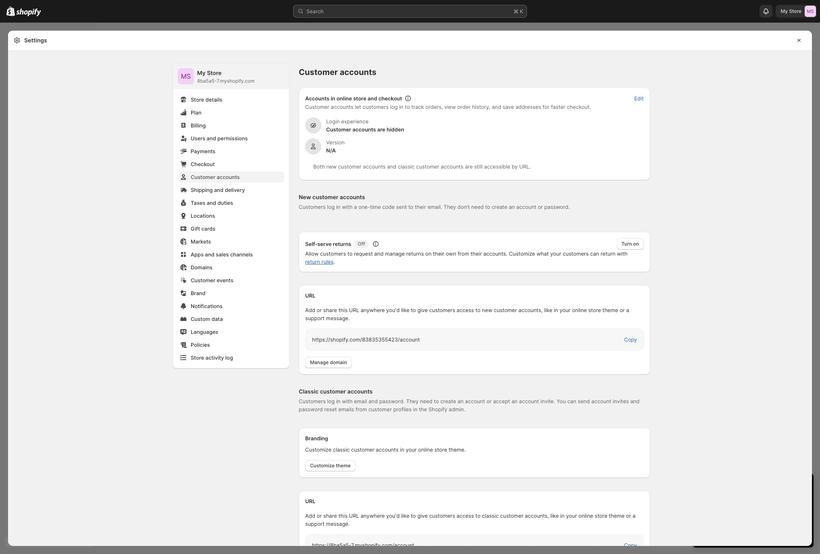Task type: describe. For each thing, give the bounding box(es) containing it.
accounts in online store and checkout
[[305, 95, 402, 102]]

manage
[[310, 359, 329, 365]]

1 horizontal spatial their
[[433, 250, 444, 257]]

store inside add or share this url anywhere you'd like to give customers access to new customer accounts, like in your online store theme or a support message.
[[588, 307, 601, 313]]

locations
[[191, 212, 215, 219]]

accounts inside the login experience customer accounts are hidden
[[352, 126, 376, 133]]

self-serve returns
[[305, 241, 351, 247]]

returns inside allow customers to request and manage returns on their own from their accounts. customize what your customers can return with return rules .
[[406, 250, 424, 257]]

one-
[[358, 204, 370, 210]]

can inside the classic customer accounts customers log in with email and password. they need to create an account or accept an account invite. you can send account invites and password reset emails from customer profiles in the shopify admin.
[[567, 398, 576, 404]]

https://8ba5a5-7.myshopify.com/account
[[312, 542, 414, 548]]

give for https://shopify.com/83835355423/account
[[417, 307, 428, 313]]

store activity log
[[191, 354, 233, 361]]

languages link
[[178, 326, 284, 337]]

admin.
[[449, 406, 465, 412]]

message. for https://shopify.com/83835355423/account
[[326, 315, 350, 321]]

history,
[[472, 104, 490, 110]]

apps and sales channels
[[191, 251, 253, 258]]

and right the apps
[[205, 251, 214, 258]]

need inside new customer accounts customers log in with a one-time code sent to their email. they don't need to create an account or password.
[[471, 204, 484, 210]]

create inside new customer accounts customers log in with a one-time code sent to their email. they don't need to create an account or password.
[[492, 204, 507, 210]]

need inside the classic customer accounts customers log in with email and password. they need to create an account or accept an account invite. you can send account invites and password reset emails from customer profiles in the shopify admin.
[[420, 398, 432, 404]]

reset
[[324, 406, 337, 412]]

anywhere for https://8ba5a5-7.myshopify.com/account
[[361, 512, 385, 519]]

password. inside new customer accounts customers log in with a one-time code sent to their email. they don't need to create an account or password.
[[544, 204, 570, 210]]

online inside add or share this url anywhere you'd like to give customers access to new customer accounts, like in your online store theme or a support message.
[[572, 307, 587, 313]]

and right users on the top of the page
[[207, 135, 216, 142]]

⌘
[[514, 8, 518, 15]]

payments
[[191, 148, 215, 154]]

customer up accounts
[[299, 67, 338, 77]]

customer down checkout
[[191, 174, 215, 180]]

add for add or share this url anywhere you'd like to give customers access to new customer accounts, like in your online store theme or a support message.
[[305, 307, 315, 313]]

payments link
[[178, 146, 284, 157]]

edit button
[[630, 93, 649, 104]]

brand link
[[178, 287, 284, 299]]

1 horizontal spatial return
[[601, 250, 616, 257]]

a for add or share this url anywhere you'd like to give customers access to classic customer accounts, like in your online store theme or a support message.
[[633, 512, 636, 519]]

an inside new customer accounts customers log in with a one-time code sent to their email. they don't need to create an account or password.
[[509, 204, 515, 210]]

0 vertical spatial classic
[[398, 163, 415, 170]]

still
[[474, 163, 483, 170]]

users
[[191, 135, 205, 142]]

support for add or share this url anywhere you'd like to give customers access to classic customer accounts, like in your online store theme or a support message.
[[305, 521, 325, 527]]

7.myshopify.com
[[217, 78, 255, 84]]

save
[[503, 104, 514, 110]]

languages
[[191, 329, 218, 335]]

k
[[520, 8, 523, 15]]

log for customer
[[390, 104, 398, 110]]

email.
[[428, 204, 442, 210]]

emails
[[338, 406, 354, 412]]

and up "duties"
[[214, 187, 223, 193]]

a inside new customer accounts customers log in with a one-time code sent to their email. they don't need to create an account or password.
[[354, 204, 357, 210]]

classic inside add or share this url anywhere you'd like to give customers access to classic customer accounts, like in your online store theme or a support message.
[[482, 512, 499, 519]]

both new customer accounts and classic customer accounts are still accessible by url.
[[313, 163, 531, 170]]

store activity log link
[[178, 352, 284, 363]]

plan link
[[178, 107, 284, 118]]

brand
[[191, 290, 206, 296]]

request
[[354, 250, 373, 257]]

and right email
[[369, 398, 378, 404]]

accounts, for classic
[[525, 512, 549, 519]]

manage
[[385, 250, 405, 257]]

policies link
[[178, 339, 284, 350]]

1 vertical spatial classic
[[333, 446, 350, 453]]

their inside new customer accounts customers log in with a one-time code sent to their email. they don't need to create an account or password.
[[415, 204, 426, 210]]

users and permissions link
[[178, 133, 284, 144]]

let
[[355, 104, 361, 110]]

they inside new customer accounts customers log in with a one-time code sent to their email. they don't need to create an account or password.
[[444, 204, 456, 210]]

my for my store
[[781, 8, 788, 14]]

log for classic
[[327, 398, 335, 404]]

access for classic
[[457, 512, 474, 519]]

customize for customize classic customer accounts in your online store theme.
[[305, 446, 331, 453]]

url inside add or share this url anywhere you'd like to give customers access to classic customer accounts, like in your online store theme or a support message.
[[349, 512, 359, 519]]

sales
[[216, 251, 229, 258]]

0 horizontal spatial shopify image
[[6, 6, 15, 16]]

edit
[[634, 95, 644, 102]]

store inside add or share this url anywhere you'd like to give customers access to classic customer accounts, like in your online store theme or a support message.
[[595, 512, 607, 519]]

1 vertical spatial theme
[[336, 462, 351, 469]]

settings dialog
[[8, 31, 812, 554]]

customer inside new customer accounts customers log in with a one-time code sent to their email. they don't need to create an account or password.
[[312, 194, 338, 200]]

customer accounts let customers log in to track orders, view order history, and save addresses for faster checkout.
[[305, 104, 591, 110]]

0 vertical spatial customer accounts
[[299, 67, 376, 77]]

self-
[[305, 241, 317, 247]]

and left "save"
[[492, 104, 501, 110]]

customer inside add or share this url anywhere you'd like to give customers access to new customer accounts, like in your online store theme or a support message.
[[494, 307, 517, 313]]

notifications link
[[178, 300, 284, 312]]

8ba5a5-
[[197, 78, 217, 84]]

domain
[[330, 359, 347, 365]]

cards
[[201, 225, 215, 232]]

your inside add or share this url anywhere you'd like to give customers access to new customer accounts, like in your online store theme or a support message.
[[560, 307, 571, 313]]

email
[[354, 398, 367, 404]]

https://shopify.com/83835355423/account
[[312, 336, 420, 343]]

shipping and delivery
[[191, 187, 245, 193]]

support for add or share this url anywhere you'd like to give customers access to new customer accounts, like in your online store theme or a support message.
[[305, 315, 325, 321]]

allow customers to request and manage returns on their own from their accounts. customize what your customers can return with return rules .
[[305, 250, 628, 265]]

accounts.
[[483, 250, 507, 257]]

and down hidden
[[387, 163, 396, 170]]

customers inside add or share this url anywhere you'd like to give customers access to classic customer accounts, like in your online store theme or a support message.
[[429, 512, 455, 519]]

the
[[419, 406, 427, 412]]

theme.
[[449, 446, 466, 453]]

.
[[334, 258, 335, 265]]

give for https://8ba5a5-7.myshopify.com/account
[[417, 512, 428, 519]]

in inside add or share this url anywhere you'd like to give customers access to new customer accounts, like in your online store theme or a support message.
[[554, 307, 558, 313]]

by
[[512, 163, 518, 170]]

on inside allow customers to request and manage returns on their own from their accounts. customize what your customers can return with return rules .
[[425, 250, 432, 257]]

experience
[[341, 118, 369, 125]]

customer events
[[191, 277, 233, 283]]

with inside allow customers to request and manage returns on their own from their accounts. customize what your customers can return with return rules .
[[617, 250, 628, 257]]

message. for https://8ba5a5-7.myshopify.com/account
[[326, 521, 350, 527]]

customer inside the login experience customer accounts are hidden
[[326, 126, 351, 133]]

share for add or share this url anywhere you'd like to give customers access to new customer accounts, like in your online store theme or a support message.
[[323, 307, 337, 313]]

domains
[[191, 264, 213, 271]]

profiles
[[393, 406, 412, 412]]

plan
[[191, 109, 201, 116]]

branding
[[305, 435, 328, 442]]

and inside allow customers to request and manage returns on their own from their accounts. customize what your customers can return with return rules .
[[374, 250, 384, 257]]

billing
[[191, 122, 206, 129]]

turn on button
[[617, 238, 644, 250]]

url.
[[519, 163, 531, 170]]

gift cards link
[[178, 223, 284, 234]]

gift
[[191, 225, 200, 232]]

store details link
[[178, 94, 284, 105]]

customer inside add or share this url anywhere you'd like to give customers access to classic customer accounts, like in your online store theme or a support message.
[[500, 512, 523, 519]]

add or share this url anywhere you'd like to give customers access to classic customer accounts, like in your online store theme or a support message.
[[305, 512, 636, 527]]

settings
[[24, 37, 47, 44]]

serve
[[317, 241, 332, 247]]

ms button
[[178, 68, 194, 84]]

to inside the classic customer accounts customers log in with email and password. they need to create an account or accept an account invite. you can send account invites and password reset emails from customer profiles in the shopify admin.
[[434, 398, 439, 404]]

taxes and duties link
[[178, 197, 284, 208]]

details
[[206, 96, 222, 103]]

time
[[370, 204, 381, 210]]

orders,
[[426, 104, 443, 110]]

checkout.
[[567, 104, 591, 110]]

billing link
[[178, 120, 284, 131]]

sent
[[396, 204, 407, 210]]

this for add or share this url anywhere you'd like to give customers access to classic customer accounts, like in your online store theme or a support message.
[[338, 512, 348, 519]]

accept
[[493, 398, 510, 404]]

custom data link
[[178, 313, 284, 325]]

0 vertical spatial returns
[[333, 241, 351, 247]]

accessible
[[484, 163, 510, 170]]

permissions
[[217, 135, 248, 142]]

own
[[446, 250, 456, 257]]

my store image
[[178, 68, 194, 84]]

store details
[[191, 96, 222, 103]]

copy button for add or share this url anywhere you'd like to give customers access to new customer accounts, like in your online store theme or a support message.
[[619, 333, 642, 346]]

version
[[326, 139, 345, 146]]

and right the "taxes"
[[207, 200, 216, 206]]

customer accounts inside shop settings menu element
[[191, 174, 240, 180]]

with for classic customer accounts
[[342, 398, 353, 404]]



Task type: locate. For each thing, give the bounding box(es) containing it.
customer down accounts
[[305, 104, 329, 110]]

2 you'd from the top
[[386, 512, 400, 519]]

my store
[[781, 8, 802, 14]]

create inside the classic customer accounts customers log in with email and password. they need to create an account or accept an account invite. you can send account invites and password reset emails from customer profiles in the shopify admin.
[[440, 398, 456, 404]]

anywhere inside add or share this url anywhere you'd like to give customers access to new customer accounts, like in your online store theme or a support message.
[[361, 307, 385, 313]]

1 vertical spatial anywhere
[[361, 512, 385, 519]]

this up https://8ba5a5-
[[338, 512, 348, 519]]

customize theme
[[310, 462, 351, 469]]

locations link
[[178, 210, 284, 221]]

share inside add or share this url anywhere you'd like to give customers access to new customer accounts, like in your online store theme or a support message.
[[323, 307, 337, 313]]

to inside allow customers to request and manage returns on their own from their accounts. customize what your customers can return with return rules .
[[348, 250, 353, 257]]

accounts, for new
[[519, 307, 543, 313]]

message. up https://8ba5a5-
[[326, 521, 350, 527]]

0 vertical spatial anywhere
[[361, 307, 385, 313]]

0 vertical spatial with
[[342, 204, 353, 210]]

account
[[516, 204, 536, 210], [465, 398, 485, 404], [519, 398, 539, 404], [591, 398, 611, 404]]

and left checkout
[[368, 95, 377, 102]]

you'd for https://8ba5a5-7.myshopify.com/account
[[386, 512, 400, 519]]

access inside add or share this url anywhere you'd like to give customers access to classic customer accounts, like in your online store theme or a support message.
[[457, 512, 474, 519]]

log inside shop settings menu element
[[225, 354, 233, 361]]

gift cards
[[191, 225, 215, 232]]

log for new
[[327, 204, 335, 210]]

1 horizontal spatial can
[[590, 250, 599, 257]]

my store image
[[805, 6, 816, 17]]

customers
[[363, 104, 389, 110], [320, 250, 346, 257], [563, 250, 589, 257], [429, 307, 455, 313], [429, 512, 455, 519]]

create up admin.
[[440, 398, 456, 404]]

their left own
[[433, 250, 444, 257]]

are left still
[[465, 163, 473, 170]]

1 vertical spatial from
[[356, 406, 367, 412]]

customers for new
[[299, 204, 326, 210]]

anywhere up https://shopify.com/83835355423/account
[[361, 307, 385, 313]]

1 vertical spatial copy
[[624, 542, 637, 548]]

0 vertical spatial access
[[457, 307, 474, 313]]

and right invites
[[630, 398, 640, 404]]

you'd up https://shopify.com/83835355423/account
[[386, 307, 400, 313]]

you
[[557, 398, 566, 404]]

give inside add or share this url anywhere you'd like to give customers access to new customer accounts, like in your online store theme or a support message.
[[417, 307, 428, 313]]

0 vertical spatial theme
[[603, 307, 618, 313]]

log up reset
[[327, 398, 335, 404]]

markets link
[[178, 236, 284, 247]]

shipping
[[191, 187, 213, 193]]

url inside add or share this url anywhere you'd like to give customers access to new customer accounts, like in your online store theme or a support message.
[[349, 307, 359, 313]]

1 horizontal spatial new
[[482, 307, 492, 313]]

1 horizontal spatial shopify image
[[16, 8, 41, 16]]

2 copy button from the top
[[619, 538, 642, 552]]

0 vertical spatial customize
[[509, 250, 535, 257]]

add inside add or share this url anywhere you'd like to give customers access to classic customer accounts, like in your online store theme or a support message.
[[305, 512, 315, 519]]

customize classic customer accounts in your online store theme.
[[305, 446, 466, 453]]

their left "accounts."
[[471, 250, 482, 257]]

share inside add or share this url anywhere you'd like to give customers access to classic customer accounts, like in your online store theme or a support message.
[[323, 512, 337, 519]]

1 vertical spatial create
[[440, 398, 456, 404]]

2 give from the top
[[417, 512, 428, 519]]

1 vertical spatial with
[[617, 250, 628, 257]]

⌘ k
[[514, 8, 523, 15]]

theme for add or share this url anywhere you'd like to give customers access to new customer accounts, like in your online store theme or a support message.
[[603, 307, 618, 313]]

log inside the classic customer accounts customers log in with email and password. they need to create an account or accept an account invite. you can send account invites and password reset emails from customer profiles in the shopify admin.
[[327, 398, 335, 404]]

1 vertical spatial give
[[417, 512, 428, 519]]

1 message. from the top
[[326, 315, 350, 321]]

log left "one-"
[[327, 204, 335, 210]]

dialog
[[815, 31, 820, 546]]

customers up password
[[299, 398, 326, 404]]

0 vertical spatial you'd
[[386, 307, 400, 313]]

0 vertical spatial are
[[377, 126, 385, 133]]

1 copy button from the top
[[619, 333, 642, 346]]

1 customers from the top
[[299, 204, 326, 210]]

this up https://shopify.com/83835355423/account
[[338, 307, 348, 313]]

add inside add or share this url anywhere you'd like to give customers access to new customer accounts, like in your online store theme or a support message.
[[305, 307, 315, 313]]

you'd inside add or share this url anywhere you'd like to give customers access to new customer accounts, like in your online store theme or a support message.
[[386, 307, 400, 313]]

0 vertical spatial accounts,
[[519, 307, 543, 313]]

0 horizontal spatial customer accounts
[[191, 174, 240, 180]]

1 vertical spatial customer accounts
[[191, 174, 240, 180]]

0 horizontal spatial returns
[[333, 241, 351, 247]]

and right request
[[374, 250, 384, 257]]

0 horizontal spatial return
[[305, 258, 320, 265]]

code
[[382, 204, 395, 210]]

my left my store image
[[781, 8, 788, 14]]

2 support from the top
[[305, 521, 325, 527]]

accounts inside new customer accounts customers log in with a one-time code sent to their email. they don't need to create an account or password.
[[340, 194, 365, 200]]

from down email
[[356, 406, 367, 412]]

accounts, inside add or share this url anywhere you'd like to give customers access to classic customer accounts, like in your online store theme or a support message.
[[525, 512, 549, 519]]

their left 'email.'
[[415, 204, 426, 210]]

accounts, inside add or share this url anywhere you'd like to give customers access to new customer accounts, like in your online store theme or a support message.
[[519, 307, 543, 313]]

1 vertical spatial share
[[323, 512, 337, 519]]

classic customer accounts customers log in with email and password. they need to create an account or accept an account invite. you can send account invites and password reset emails from customer profiles in the shopify admin.
[[299, 388, 640, 412]]

1 horizontal spatial a
[[626, 307, 629, 313]]

1 vertical spatial new
[[482, 307, 492, 313]]

theme for add or share this url anywhere you'd like to give customers access to classic customer accounts, like in your online store theme or a support message.
[[609, 512, 625, 519]]

what
[[537, 250, 549, 257]]

2 vertical spatial customize
[[310, 462, 335, 469]]

1 horizontal spatial need
[[471, 204, 484, 210]]

0 horizontal spatial their
[[415, 204, 426, 210]]

with up emails
[[342, 398, 353, 404]]

0 horizontal spatial my
[[197, 69, 206, 76]]

1 horizontal spatial customer accounts
[[299, 67, 376, 77]]

1 vertical spatial return
[[305, 258, 320, 265]]

new
[[299, 194, 311, 200]]

order
[[457, 104, 471, 110]]

checkout link
[[178, 158, 284, 170]]

shopify
[[428, 406, 447, 412]]

1 add from the top
[[305, 307, 315, 313]]

addresses
[[516, 104, 541, 110]]

2 copy from the top
[[624, 542, 637, 548]]

1 share from the top
[[323, 307, 337, 313]]

store left my store image
[[789, 8, 802, 14]]

a inside add or share this url anywhere you'd like to give customers access to new customer accounts, like in your online store theme or a support message.
[[626, 307, 629, 313]]

create right don't
[[492, 204, 507, 210]]

0 vertical spatial give
[[417, 307, 428, 313]]

1 vertical spatial customers
[[299, 398, 326, 404]]

1 horizontal spatial classic
[[398, 163, 415, 170]]

invites
[[613, 398, 629, 404]]

0 vertical spatial on
[[633, 241, 639, 247]]

add for add or share this url anywhere you'd like to give customers access to classic customer accounts, like in your online store theme or a support message.
[[305, 512, 315, 519]]

1 horizontal spatial password.
[[544, 204, 570, 210]]

share for add or share this url anywhere you'd like to give customers access to classic customer accounts, like in your online store theme or a support message.
[[323, 512, 337, 519]]

accounts inside the classic customer accounts customers log in with email and password. they need to create an account or accept an account invite. you can send account invites and password reset emails from customer profiles in the shopify admin.
[[347, 388, 373, 395]]

1 vertical spatial they
[[406, 398, 419, 404]]

they inside the classic customer accounts customers log in with email and password. they need to create an account or accept an account invite. you can send account invites and password reset emails from customer profiles in the shopify admin.
[[406, 398, 419, 404]]

0 horizontal spatial they
[[406, 398, 419, 404]]

1 horizontal spatial on
[[633, 241, 639, 247]]

they up profiles
[[406, 398, 419, 404]]

1 horizontal spatial they
[[444, 204, 456, 210]]

theme inside add or share this url anywhere you'd like to give customers access to new customer accounts, like in your online store theme or a support message.
[[603, 307, 618, 313]]

new customer accounts customers log in with a one-time code sent to their email. they don't need to create an account or password.
[[299, 194, 570, 210]]

with left "one-"
[[342, 204, 353, 210]]

1 vertical spatial a
[[626, 307, 629, 313]]

message.
[[326, 315, 350, 321], [326, 521, 350, 527]]

from inside allow customers to request and manage returns on their own from their accounts. customize what your customers can return with return rules .
[[458, 250, 469, 257]]

2 vertical spatial with
[[342, 398, 353, 404]]

1 support from the top
[[305, 315, 325, 321]]

copy button for add or share this url anywhere you'd like to give customers access to classic customer accounts, like in your online store theme or a support message.
[[619, 538, 642, 552]]

0 vertical spatial password.
[[544, 204, 570, 210]]

allow
[[305, 250, 319, 257]]

2 add from the top
[[305, 512, 315, 519]]

my inside my store 8ba5a5-7.myshopify.com
[[197, 69, 206, 76]]

2 access from the top
[[457, 512, 474, 519]]

1 vertical spatial need
[[420, 398, 432, 404]]

my
[[781, 8, 788, 14], [197, 69, 206, 76]]

returns
[[333, 241, 351, 247], [406, 250, 424, 257]]

new
[[326, 163, 337, 170], [482, 307, 492, 313]]

access for new
[[457, 307, 474, 313]]

customers inside the classic customer accounts customers log in with email and password. they need to create an account or accept an account invite. you can send account invites and password reset emails from customer profiles in the shopify admin.
[[299, 398, 326, 404]]

0 vertical spatial return
[[601, 250, 616, 257]]

2 vertical spatial classic
[[482, 512, 499, 519]]

2 horizontal spatial a
[[633, 512, 636, 519]]

1 this from the top
[[338, 307, 348, 313]]

log down policies "link"
[[225, 354, 233, 361]]

apps
[[191, 251, 204, 258]]

customize inside allow customers to request and manage returns on their own from their accounts. customize what your customers can return with return rules .
[[509, 250, 535, 257]]

new inside add or share this url anywhere you'd like to give customers access to new customer accounts, like in your online store theme or a support message.
[[482, 307, 492, 313]]

url
[[305, 292, 315, 299], [349, 307, 359, 313], [305, 498, 315, 504], [349, 512, 359, 519]]

store up "plan" in the top left of the page
[[191, 96, 204, 103]]

shop settings menu element
[[173, 63, 289, 368]]

you'd up 7.myshopify.com/account on the bottom of page
[[386, 512, 400, 519]]

access inside add or share this url anywhere you'd like to give customers access to new customer accounts, like in your online store theme or a support message.
[[457, 307, 474, 313]]

copy for add or share this url anywhere you'd like to give customers access to classic customer accounts, like in your online store theme or a support message.
[[624, 542, 637, 548]]

0 vertical spatial customers
[[299, 204, 326, 210]]

1 access from the top
[[457, 307, 474, 313]]

need
[[471, 204, 484, 210], [420, 398, 432, 404]]

store
[[789, 8, 802, 14], [207, 69, 222, 76], [191, 96, 204, 103], [191, 354, 204, 361]]

or inside the classic customer accounts customers log in with email and password. they need to create an account or accept an account invite. you can send account invites and password reset emails from customer profiles in the shopify admin.
[[487, 398, 492, 404]]

my up 8ba5a5-
[[197, 69, 206, 76]]

2 share from the top
[[323, 512, 337, 519]]

my for my store 8ba5a5-7.myshopify.com
[[197, 69, 206, 76]]

checkout
[[191, 161, 215, 167]]

you'd inside add or share this url anywhere you'd like to give customers access to classic customer accounts, like in your online store theme or a support message.
[[386, 512, 400, 519]]

they left don't
[[444, 204, 456, 210]]

log down checkout
[[390, 104, 398, 110]]

users and permissions
[[191, 135, 248, 142]]

accounts inside shop settings menu element
[[217, 174, 240, 180]]

2 horizontal spatial their
[[471, 250, 482, 257]]

1 horizontal spatial create
[[492, 204, 507, 210]]

1 vertical spatial this
[[338, 512, 348, 519]]

send
[[578, 398, 590, 404]]

n/a
[[326, 147, 336, 154]]

0 horizontal spatial are
[[377, 126, 385, 133]]

2 vertical spatial theme
[[609, 512, 625, 519]]

1 vertical spatial on
[[425, 250, 432, 257]]

copy for add or share this url anywhere you'd like to give customers access to new customer accounts, like in your online store theme or a support message.
[[624, 336, 637, 343]]

customers inside add or share this url anywhere you'd like to give customers access to new customer accounts, like in your online store theme or a support message.
[[429, 307, 455, 313]]

1 vertical spatial message.
[[326, 521, 350, 527]]

support inside add or share this url anywhere you'd like to give customers access to classic customer accounts, like in your online store theme or a support message.
[[305, 521, 325, 527]]

1 vertical spatial support
[[305, 521, 325, 527]]

1 horizontal spatial my
[[781, 8, 788, 14]]

1 vertical spatial you'd
[[386, 512, 400, 519]]

0 vertical spatial my
[[781, 8, 788, 14]]

store down policies
[[191, 354, 204, 361]]

0 vertical spatial from
[[458, 250, 469, 257]]

are
[[377, 126, 385, 133], [465, 163, 473, 170]]

hidden
[[387, 126, 404, 133]]

this inside add or share this url anywhere you'd like to give customers access to classic customer accounts, like in your online store theme or a support message.
[[338, 512, 348, 519]]

support inside add or share this url anywhere you'd like to give customers access to new customer accounts, like in your online store theme or a support message.
[[305, 315, 325, 321]]

can inside allow customers to request and manage returns on their own from their accounts. customize what your customers can return with return rules .
[[590, 250, 599, 257]]

return
[[601, 250, 616, 257], [305, 258, 320, 265]]

1 vertical spatial my
[[197, 69, 206, 76]]

customers inside new customer accounts customers log in with a one-time code sent to their email. they don't need to create an account or password.
[[299, 204, 326, 210]]

0 vertical spatial message.
[[326, 315, 350, 321]]

taxes
[[191, 200, 205, 206]]

policies
[[191, 342, 210, 348]]

shopify image
[[6, 6, 15, 16], [16, 8, 41, 16]]

store inside my store 8ba5a5-7.myshopify.com
[[207, 69, 222, 76]]

markets
[[191, 238, 211, 245]]

your inside allow customers to request and manage returns on their own from their accounts. customize what your customers can return with return rules .
[[550, 250, 561, 257]]

are inside the login experience customer accounts are hidden
[[377, 126, 385, 133]]

https://8ba5a5-
[[312, 542, 351, 548]]

from
[[458, 250, 469, 257], [356, 406, 367, 412]]

0 horizontal spatial from
[[356, 406, 367, 412]]

0 vertical spatial share
[[323, 307, 337, 313]]

in inside add or share this url anywhere you'd like to give customers access to classic customer accounts, like in your online store theme or a support message.
[[560, 512, 565, 519]]

1 horizontal spatial returns
[[406, 250, 424, 257]]

both
[[313, 163, 325, 170]]

account inside new customer accounts customers log in with a one-time code sent to their email. they don't need to create an account or password.
[[516, 204, 536, 210]]

customers down new
[[299, 204, 326, 210]]

0 vertical spatial can
[[590, 250, 599, 257]]

with for new customer accounts
[[342, 204, 353, 210]]

7.myshopify.com/account
[[351, 542, 414, 548]]

store
[[353, 95, 366, 102], [588, 307, 601, 313], [434, 446, 447, 453], [595, 512, 607, 519]]

2 message. from the top
[[326, 521, 350, 527]]

copy
[[624, 336, 637, 343], [624, 542, 637, 548]]

customer accounts up the accounts in online store and checkout
[[299, 67, 376, 77]]

0 vertical spatial a
[[354, 204, 357, 210]]

store up 8ba5a5-
[[207, 69, 222, 76]]

or inside new customer accounts customers log in with a one-time code sent to their email. they don't need to create an account or password.
[[538, 204, 543, 210]]

message. inside add or share this url anywhere you'd like to give customers access to new customer accounts, like in your online store theme or a support message.
[[326, 315, 350, 321]]

customer accounts up shipping and delivery
[[191, 174, 240, 180]]

customers for classic
[[299, 398, 326, 404]]

returns right serve
[[333, 241, 351, 247]]

in
[[331, 95, 335, 102], [399, 104, 403, 110], [336, 204, 341, 210], [554, 307, 558, 313], [336, 398, 341, 404], [413, 406, 417, 412], [400, 446, 404, 453], [560, 512, 565, 519]]

need up the "the"
[[420, 398, 432, 404]]

log inside new customer accounts customers log in with a one-time code sent to their email. they don't need to create an account or password.
[[327, 204, 335, 210]]

theme inside add or share this url anywhere you'd like to give customers access to classic customer accounts, like in your online store theme or a support message.
[[609, 512, 625, 519]]

customize for customize theme
[[310, 462, 335, 469]]

1 give from the top
[[417, 307, 428, 313]]

you'd for https://shopify.com/83835355423/account
[[386, 307, 400, 313]]

my store 8ba5a5-7.myshopify.com
[[197, 69, 255, 84]]

notifications
[[191, 303, 223, 309]]

login
[[326, 118, 340, 125]]

delivery
[[225, 187, 245, 193]]

a inside add or share this url anywhere you'd like to give customers access to classic customer accounts, like in your online store theme or a support message.
[[633, 512, 636, 519]]

a for add or share this url anywhere you'd like to give customers access to new customer accounts, like in your online store theme or a support message.
[[626, 307, 629, 313]]

2 horizontal spatial classic
[[482, 512, 499, 519]]

are left hidden
[[377, 126, 385, 133]]

with inside the classic customer accounts customers log in with email and password. they need to create an account or accept an account invite. you can send account invites and password reset emails from customer profiles in the shopify admin.
[[342, 398, 353, 404]]

on left own
[[425, 250, 432, 257]]

1 vertical spatial access
[[457, 512, 474, 519]]

this for add or share this url anywhere you'd like to give customers access to new customer accounts, like in your online store theme or a support message.
[[338, 307, 348, 313]]

customer down login
[[326, 126, 351, 133]]

track
[[411, 104, 424, 110]]

duties
[[218, 200, 233, 206]]

1 vertical spatial copy button
[[619, 538, 642, 552]]

2 customers from the top
[[299, 398, 326, 404]]

0 vertical spatial copy
[[624, 336, 637, 343]]

in inside new customer accounts customers log in with a one-time code sent to their email. they don't need to create an account or password.
[[336, 204, 341, 210]]

1 vertical spatial can
[[567, 398, 576, 404]]

and
[[368, 95, 377, 102], [492, 104, 501, 110], [207, 135, 216, 142], [387, 163, 396, 170], [214, 187, 223, 193], [207, 200, 216, 206], [374, 250, 384, 257], [205, 251, 214, 258], [369, 398, 378, 404], [630, 398, 640, 404]]

1 you'd from the top
[[386, 307, 400, 313]]

need right don't
[[471, 204, 484, 210]]

0 vertical spatial need
[[471, 204, 484, 210]]

0 vertical spatial create
[[492, 204, 507, 210]]

domains link
[[178, 262, 284, 273]]

online inside add or share this url anywhere you'd like to give customers access to classic customer accounts, like in your online store theme or a support message.
[[578, 512, 593, 519]]

this inside add or share this url anywhere you'd like to give customers access to new customer accounts, like in your online store theme or a support message.
[[338, 307, 348, 313]]

0 horizontal spatial new
[[326, 163, 337, 170]]

on inside button
[[633, 241, 639, 247]]

0 horizontal spatial can
[[567, 398, 576, 404]]

apps and sales channels link
[[178, 249, 284, 260]]

0 vertical spatial add
[[305, 307, 315, 313]]

0 horizontal spatial a
[[354, 204, 357, 210]]

view
[[444, 104, 456, 110]]

taxes and duties
[[191, 200, 233, 206]]

with inside new customer accounts customers log in with a one-time code sent to their email. they don't need to create an account or password.
[[342, 204, 353, 210]]

2 vertical spatial a
[[633, 512, 636, 519]]

accounts
[[305, 95, 329, 102]]

password. inside the classic customer accounts customers log in with email and password. they need to create an account or accept an account invite. you can send account invites and password reset emails from customer profiles in the shopify admin.
[[379, 398, 405, 404]]

2 this from the top
[[338, 512, 348, 519]]

1 anywhere from the top
[[361, 307, 385, 313]]

give inside add or share this url anywhere you'd like to give customers access to classic customer accounts, like in your online store theme or a support message.
[[417, 512, 428, 519]]

from inside the classic customer accounts customers log in with email and password. they need to create an account or accept an account invite. you can send account invites and password reset emails from customer profiles in the shopify admin.
[[356, 406, 367, 412]]

from right own
[[458, 250, 469, 257]]

1 horizontal spatial are
[[465, 163, 473, 170]]

1 copy from the top
[[624, 336, 637, 343]]

1 vertical spatial returns
[[406, 250, 424, 257]]

your inside add or share this url anywhere you'd like to give customers access to classic customer accounts, like in your online store theme or a support message.
[[566, 512, 577, 519]]

message. up https://shopify.com/83835355423/account
[[326, 315, 350, 321]]

with down turn
[[617, 250, 628, 257]]

off
[[358, 241, 365, 247]]

1 horizontal spatial from
[[458, 250, 469, 257]]

2 anywhere from the top
[[361, 512, 385, 519]]

anywhere up https://8ba5a5-7.myshopify.com/account
[[361, 512, 385, 519]]

1 vertical spatial password.
[[379, 398, 405, 404]]

login experience customer accounts are hidden
[[326, 118, 404, 133]]

password
[[299, 406, 323, 412]]

0 horizontal spatial need
[[420, 398, 432, 404]]

0 horizontal spatial password.
[[379, 398, 405, 404]]

1 vertical spatial accounts,
[[525, 512, 549, 519]]

1 day left in your trial element
[[693, 494, 814, 548]]

1 vertical spatial add
[[305, 512, 315, 519]]

on right turn
[[633, 241, 639, 247]]

0 vertical spatial they
[[444, 204, 456, 210]]

copy button
[[619, 333, 642, 346], [619, 538, 642, 552]]

message. inside add or share this url anywhere you'd like to give customers access to classic customer accounts, like in your online store theme or a support message.
[[326, 521, 350, 527]]

anywhere inside add or share this url anywhere you'd like to give customers access to classic customer accounts, like in your online store theme or a support message.
[[361, 512, 385, 519]]

anywhere for https://shopify.com/83835355423/account
[[361, 307, 385, 313]]

0 horizontal spatial on
[[425, 250, 432, 257]]

returns right manage
[[406, 250, 424, 257]]

1 vertical spatial customize
[[305, 446, 331, 453]]

like
[[401, 307, 409, 313], [544, 307, 552, 313], [401, 512, 409, 519], [551, 512, 559, 519]]

0 vertical spatial support
[[305, 315, 325, 321]]

customer down domains
[[191, 277, 215, 283]]

checkout
[[378, 95, 402, 102]]

0 vertical spatial new
[[326, 163, 337, 170]]

you'd
[[386, 307, 400, 313], [386, 512, 400, 519]]

1 vertical spatial are
[[465, 163, 473, 170]]

0 horizontal spatial create
[[440, 398, 456, 404]]



Task type: vqa. For each thing, say whether or not it's contained in the screenshot.
right format
no



